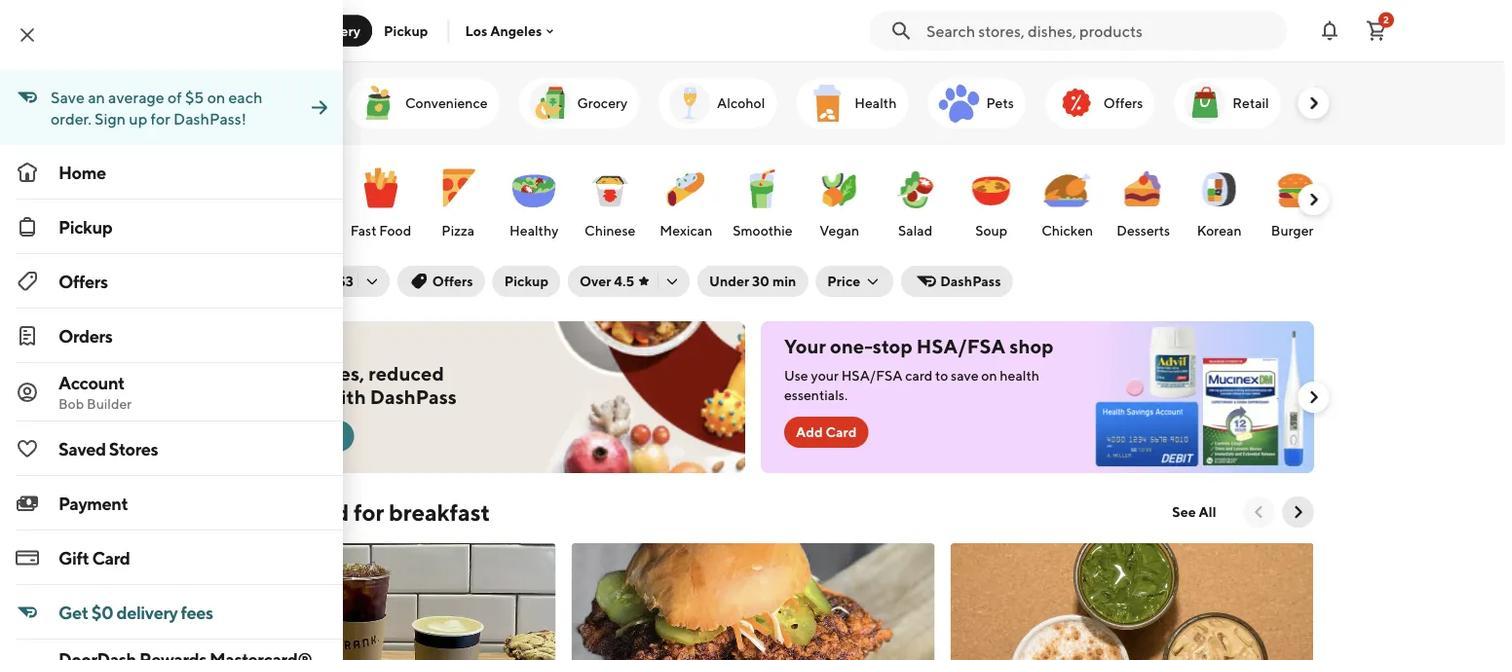 Task type: locate. For each thing, give the bounding box(es) containing it.
0 vertical spatial card
[[825, 424, 856, 440]]

pizza
[[441, 223, 474, 239]]

most searched for breakfast link
[[191, 497, 490, 528]]

price button
[[816, 266, 894, 297]]

1 items, open order cart image
[[1365, 19, 1388, 42]]

pickup button left los
[[372, 15, 440, 46]]

0 vertical spatial on
[[207, 88, 225, 107]]

0 vertical spatial next button of carousel image
[[1304, 94, 1323, 113]]

1 vertical spatial for
[[354, 498, 384, 526]]

0 horizontal spatial under
[[295, 273, 335, 289]]

saved
[[58, 438, 106, 459]]

under for under $3
[[295, 273, 335, 289]]

on inside your one-stop hsa/fsa shop use your hsa/fsa card to save on health essentials.
[[981, 368, 997, 384]]

dashpass down reduced
[[370, 386, 456, 409]]

dashmart link
[[195, 78, 327, 129]]

grocery image
[[526, 80, 573, 127]]

1 horizontal spatial $0
[[215, 362, 240, 385]]

food
[[379, 223, 411, 239]]

1 horizontal spatial pickup
[[384, 22, 428, 38]]

an
[[88, 88, 105, 107]]

$0 right get
[[91, 602, 113, 623]]

1 vertical spatial next button of carousel image
[[1304, 388, 1323, 407]]

average
[[108, 88, 164, 107]]

2 vertical spatial pickup
[[504, 273, 548, 289]]

account
[[58, 372, 125, 393]]

payment
[[58, 493, 128, 514]]

los angeles button
[[465, 23, 558, 39]]

card
[[825, 424, 856, 440], [92, 548, 130, 568]]

1 horizontal spatial offers
[[432, 273, 473, 289]]

dashpass inside dashpass button
[[940, 273, 1001, 289]]

1 horizontal spatial card
[[825, 424, 856, 440]]

reduced
[[368, 362, 444, 385]]

1 vertical spatial $0
[[91, 602, 113, 623]]

health
[[854, 95, 896, 111]]

2 under from the left
[[709, 273, 749, 289]]

shop
[[1009, 335, 1053, 358]]

under $3 button
[[191, 266, 390, 297]]

under for under 30 min
[[709, 273, 749, 289]]

1 vertical spatial dashpass
[[370, 386, 456, 409]]

get $0 delivery fees link
[[0, 585, 343, 640]]

card right add
[[825, 424, 856, 440]]

mexican
[[659, 223, 712, 239]]

with
[[326, 386, 366, 409]]

1 horizontal spatial on
[[981, 368, 997, 384]]

save
[[51, 88, 85, 107]]

pickup left los
[[384, 22, 428, 38]]

1 horizontal spatial delivery
[[244, 362, 317, 385]]

sign
[[95, 110, 126, 128]]

1 horizontal spatial hsa/fsa
[[916, 335, 1005, 358]]

home link
[[0, 145, 343, 200]]

under
[[295, 273, 335, 289], [709, 273, 749, 289]]

offers right the offers icon
[[1103, 95, 1142, 111]]

pickup down the "healthy" at the left top of page
[[504, 273, 548, 289]]

get
[[58, 602, 88, 623]]

0 horizontal spatial fees
[[181, 602, 213, 623]]

pickup button down the "healthy" at the left top of page
[[493, 266, 560, 297]]

add
[[795, 424, 822, 440]]

0 vertical spatial pickup
[[384, 22, 428, 38]]

save
[[950, 368, 978, 384]]

0 horizontal spatial $0
[[91, 602, 113, 623]]

1 horizontal spatial pickup button
[[493, 266, 560, 297]]

offers down pizza
[[432, 273, 473, 289]]

1 horizontal spatial offers link
[[1045, 78, 1154, 129]]

salad
[[898, 223, 932, 239]]

health image
[[804, 80, 850, 127]]

builder
[[87, 396, 132, 412]]

payment link
[[0, 476, 343, 531]]

2 button
[[1357, 11, 1396, 50]]

card inside button
[[825, 424, 856, 440]]

retail
[[1232, 95, 1269, 111]]

over 4.5 button
[[568, 266, 690, 297]]

1 vertical spatial card
[[92, 548, 130, 568]]

0 horizontal spatial offers link
[[0, 254, 343, 309]]

pickup down "home"
[[58, 216, 112, 237]]

korean
[[1197, 223, 1241, 239]]

1 horizontal spatial fees
[[283, 386, 322, 409]]

offers link
[[1045, 78, 1154, 129], [0, 254, 343, 309]]

orders
[[58, 325, 112, 346]]

$0 up service
[[215, 362, 240, 385]]

1 vertical spatial on
[[981, 368, 997, 384]]

0 vertical spatial fees
[[283, 386, 322, 409]]

0 vertical spatial $0
[[215, 362, 240, 385]]

alcohol image
[[666, 80, 713, 127]]

save an average of $5 on each order. sign up for dashpass! link
[[0, 70, 343, 145]]

30
[[752, 273, 770, 289]]

0 horizontal spatial on
[[207, 88, 225, 107]]

fees inside $0 delivery fees, reduced service fees with dashpass
[[283, 386, 322, 409]]

0 horizontal spatial dashpass
[[370, 386, 456, 409]]

0 horizontal spatial for
[[150, 110, 170, 128]]

1 vertical spatial delivery
[[116, 602, 178, 623]]

fees down gift card link
[[181, 602, 213, 623]]

on right the save
[[981, 368, 997, 384]]

1 under from the left
[[295, 273, 335, 289]]

delivery down gift card link
[[116, 602, 178, 623]]

2 horizontal spatial offers
[[1103, 95, 1142, 111]]

1 horizontal spatial dashpass
[[940, 273, 1001, 289]]

all
[[1199, 504, 1216, 520]]

orders link
[[0, 309, 343, 363]]

0 horizontal spatial card
[[92, 548, 130, 568]]

home
[[58, 162, 106, 183]]

1 horizontal spatial under
[[709, 273, 749, 289]]

pickup
[[384, 22, 428, 38], [58, 216, 112, 237], [504, 273, 548, 289]]

dashpass
[[940, 273, 1001, 289], [370, 386, 456, 409]]

1 vertical spatial fees
[[181, 602, 213, 623]]

under $3
[[295, 273, 353, 289]]

0 vertical spatial dashpass
[[940, 273, 1001, 289]]

stores
[[109, 438, 158, 459]]

0 vertical spatial hsa/fsa
[[916, 335, 1005, 358]]

next button of carousel image right previous button of carousel icon
[[1288, 503, 1308, 522]]

0 horizontal spatial hsa/fsa
[[841, 368, 902, 384]]

fees left with
[[283, 386, 322, 409]]

next button of carousel image
[[1304, 190, 1323, 209], [1288, 503, 1308, 522]]

offers inside 'button'
[[432, 273, 473, 289]]

next button of carousel image up burgers
[[1304, 190, 1323, 209]]

0 horizontal spatial pickup
[[58, 216, 112, 237]]

for
[[150, 110, 170, 128], [354, 498, 384, 526]]

hsa/fsa down one-
[[841, 368, 902, 384]]

dashpass down soup
[[940, 273, 1001, 289]]

burgers
[[1271, 223, 1319, 239]]

0 horizontal spatial offers
[[58, 271, 108, 292]]

card right gift
[[92, 548, 130, 568]]

0 horizontal spatial delivery
[[116, 602, 178, 623]]

delivery
[[244, 362, 317, 385], [116, 602, 178, 623]]

0 vertical spatial delivery
[[244, 362, 317, 385]]

under 30 min button
[[698, 266, 808, 297]]

pickup link
[[0, 200, 343, 254]]

pickup button
[[372, 15, 440, 46], [493, 266, 560, 297]]

$5
[[185, 88, 204, 107]]

$0
[[215, 362, 240, 385], [91, 602, 113, 623]]

fees
[[283, 386, 322, 409], [181, 602, 213, 623]]

health link
[[796, 78, 908, 129]]

under left "$3"
[[295, 273, 335, 289]]

previous button of carousel image
[[1249, 503, 1269, 522]]

on right $5 at left top
[[207, 88, 225, 107]]

your one-stop hsa/fsa shop use your hsa/fsa card to save on health essentials.
[[784, 335, 1053, 403]]

card for add card
[[825, 424, 856, 440]]

convenience image
[[354, 80, 401, 127]]

price
[[827, 273, 860, 289]]

vegan
[[819, 223, 859, 239]]

gift
[[58, 548, 89, 568]]

under left 30
[[709, 273, 749, 289]]

next button of carousel image
[[1304, 94, 1323, 113], [1304, 388, 1323, 407]]

0 vertical spatial offers link
[[1045, 78, 1154, 129]]

for right up on the left
[[150, 110, 170, 128]]

offers up orders
[[58, 271, 108, 292]]

over 4.5
[[580, 273, 634, 289]]

0 vertical spatial for
[[150, 110, 170, 128]]

1 horizontal spatial for
[[354, 498, 384, 526]]

0 horizontal spatial pickup button
[[372, 15, 440, 46]]

hsa/fsa up the save
[[916, 335, 1005, 358]]

for right searched
[[354, 498, 384, 526]]

healthy
[[509, 223, 558, 239]]

delivery up service
[[244, 362, 317, 385]]



Task type: vqa. For each thing, say whether or not it's contained in the screenshot.
Get $0 delivery fees
yes



Task type: describe. For each thing, give the bounding box(es) containing it.
order.
[[51, 110, 91, 128]]

dashmart
[[254, 95, 315, 111]]

save an average of $5 on each order. sign up for dashpass! status
[[0, 70, 308, 145]]

see
[[1172, 504, 1196, 520]]

over
[[580, 273, 611, 289]]

soup
[[975, 223, 1007, 239]]

$3
[[337, 273, 353, 289]]

chicken
[[1041, 223, 1093, 239]]

fast
[[350, 223, 376, 239]]

notification bell image
[[1318, 19, 1341, 42]]

bob
[[58, 396, 84, 412]]

delivery inside $0 delivery fees, reduced service fees with dashpass
[[244, 362, 317, 385]]

min
[[772, 273, 796, 289]]

fees,
[[321, 362, 364, 385]]

up
[[129, 110, 147, 128]]

los angeles
[[465, 23, 542, 39]]

1 vertical spatial pickup
[[58, 216, 112, 237]]

$0 delivery fees, reduced service fees with dashpass
[[215, 362, 456, 409]]

1 next button of carousel image from the top
[[1304, 94, 1323, 113]]

flowers image
[[1308, 80, 1354, 127]]

to
[[935, 368, 948, 384]]

offers image
[[1052, 80, 1099, 127]]

smoothie
[[732, 223, 792, 239]]

save an average of $5 on each order. sign up for dashpass!
[[51, 88, 263, 128]]

essentials.
[[784, 387, 847, 403]]

1 vertical spatial hsa/fsa
[[841, 368, 902, 384]]

on inside save an average of $5 on each order. sign up for dashpass!
[[207, 88, 225, 107]]

0 vertical spatial pickup button
[[372, 15, 440, 46]]

alcohol link
[[658, 78, 776, 129]]

retail link
[[1174, 78, 1280, 129]]

account bob builder
[[58, 372, 132, 412]]

4.5
[[614, 273, 634, 289]]

offers button
[[397, 266, 485, 297]]

convenience
[[405, 95, 487, 111]]

alcohol
[[717, 95, 765, 111]]

your
[[811, 368, 838, 384]]

service
[[215, 386, 279, 409]]

1 vertical spatial offers link
[[0, 254, 343, 309]]

pets link
[[927, 78, 1025, 129]]

card for gift card
[[92, 548, 130, 568]]

most searched for breakfast
[[191, 498, 490, 526]]

gift card
[[58, 548, 130, 568]]

pets image
[[935, 80, 982, 127]]

delivery button
[[296, 15, 372, 46]]

saved stores link
[[0, 422, 343, 476]]

searched
[[251, 498, 349, 526]]

fast food
[[350, 223, 411, 239]]

2 horizontal spatial pickup
[[504, 273, 548, 289]]

get $0 delivery fees
[[58, 602, 213, 623]]

1 vertical spatial pickup button
[[493, 266, 560, 297]]

see all link
[[1161, 497, 1228, 528]]

your
[[784, 335, 826, 358]]

saved stores
[[58, 438, 158, 459]]

chinese
[[584, 223, 635, 239]]

2 next button of carousel image from the top
[[1304, 388, 1323, 407]]

card
[[905, 368, 932, 384]]

for inside most searched for breakfast link
[[354, 498, 384, 526]]

retail image
[[1181, 80, 1228, 127]]

under 30 min
[[709, 273, 796, 289]]

convenience link
[[346, 78, 499, 129]]

use
[[784, 368, 808, 384]]

1 vertical spatial next button of carousel image
[[1288, 503, 1308, 522]]

add card
[[795, 424, 856, 440]]

gift card link
[[0, 531, 343, 585]]

dashpass!
[[173, 110, 247, 128]]

breakfast
[[389, 498, 490, 526]]

for inside save an average of $5 on each order. sign up for dashpass!
[[150, 110, 170, 128]]

dashmart image
[[203, 80, 250, 127]]

each
[[228, 88, 263, 107]]

dashpass button
[[901, 266, 1013, 297]]

los
[[465, 23, 487, 39]]

see all
[[1172, 504, 1216, 520]]

grocery
[[577, 95, 627, 111]]

of
[[168, 88, 182, 107]]

pets
[[986, 95, 1014, 111]]

health
[[999, 368, 1039, 384]]

0 vertical spatial next button of carousel image
[[1304, 190, 1323, 209]]

grocery link
[[518, 78, 639, 129]]

most
[[191, 498, 246, 526]]

stop
[[872, 335, 912, 358]]

2
[[1383, 14, 1389, 25]]

close image
[[16, 23, 39, 47]]

$0 inside $0 delivery fees, reduced service fees with dashpass
[[215, 362, 240, 385]]

dashpass inside $0 delivery fees, reduced service fees with dashpass
[[370, 386, 456, 409]]

angeles
[[490, 23, 542, 39]]

$0 delivery fees, reduced service fees with dashpass link
[[191, 321, 745, 473]]

desserts
[[1116, 223, 1170, 239]]

fees inside get $0 delivery fees link
[[181, 602, 213, 623]]



